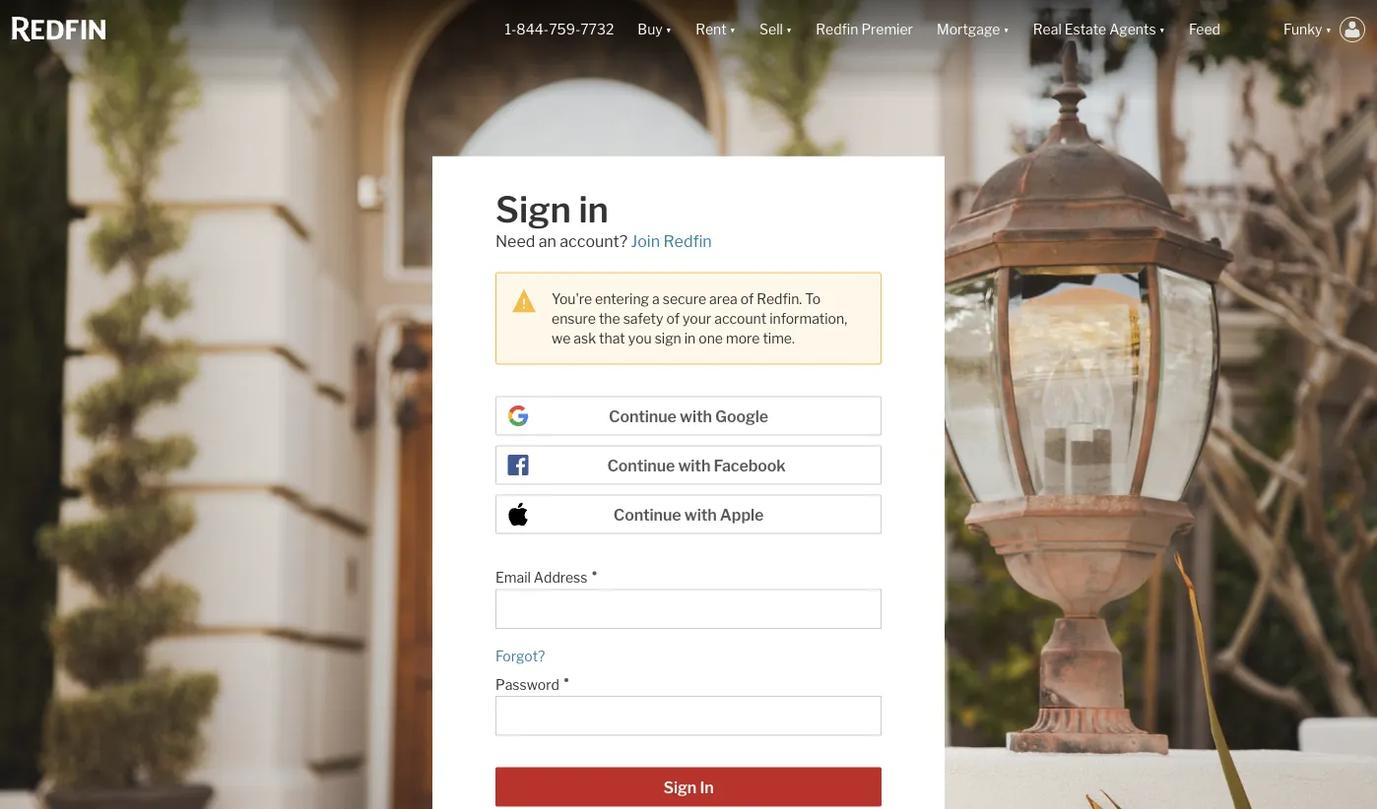 Task type: locate. For each thing, give the bounding box(es) containing it.
redfin left premier at the right of page
[[816, 21, 859, 38]]

redfin
[[816, 21, 859, 38], [663, 232, 712, 251]]

apple
[[720, 506, 764, 525]]

with left google
[[680, 408, 712, 427]]

sign in
[[663, 779, 714, 798]]

▾
[[666, 21, 672, 38], [730, 21, 736, 38], [786, 21, 792, 38], [1003, 21, 1010, 38], [1159, 21, 1166, 38], [1326, 21, 1332, 38]]

1-844-759-7732
[[505, 21, 614, 38]]

▾ for rent ▾
[[730, 21, 736, 38]]

sign for in
[[496, 188, 571, 231]]

4 ▾ from the left
[[1003, 21, 1010, 38]]

continue down continue with facebook button at bottom
[[614, 506, 681, 525]]

ensure
[[552, 310, 596, 327]]

redfin right join
[[663, 232, 712, 251]]

join
[[631, 232, 660, 251]]

sign inside the sign in need an account? join redfin
[[496, 188, 571, 231]]

continue up continue with apple button
[[607, 457, 675, 476]]

3 ▾ from the left
[[786, 21, 792, 38]]

with inside button
[[684, 506, 717, 525]]

estate
[[1065, 21, 1107, 38]]

sign
[[655, 330, 682, 347]]

with for apple
[[684, 506, 717, 525]]

1 vertical spatial redfin
[[663, 232, 712, 251]]

redfin premier
[[816, 21, 913, 38]]

join redfin link
[[631, 232, 712, 251]]

you
[[628, 330, 652, 347]]

account
[[714, 310, 767, 327]]

rent ▾ button
[[684, 0, 748, 59]]

1 horizontal spatial in
[[684, 330, 696, 347]]

redfin.
[[757, 291, 802, 308]]

agents
[[1109, 21, 1156, 38]]

1-844-759-7732 link
[[505, 21, 614, 38]]

▾ for mortgage ▾
[[1003, 21, 1010, 38]]

0 vertical spatial sign
[[496, 188, 571, 231]]

information,
[[770, 310, 847, 327]]

1 vertical spatial continue
[[607, 457, 675, 476]]

with for google
[[680, 408, 712, 427]]

mortgage ▾ button
[[925, 0, 1021, 59]]

you're entering a secure area of redfin. to ensure the safety of your account information, we ask that you sign in one more time. section
[[496, 273, 882, 365]]

one
[[699, 330, 723, 347]]

of up sign
[[666, 310, 680, 327]]

1 horizontal spatial sign
[[663, 779, 697, 798]]

sign in need an account? join redfin
[[496, 188, 712, 251]]

sign up an
[[496, 188, 571, 231]]

in inside you're entering a secure area of redfin. to ensure the safety of your account information, we ask that you sign in one more time.
[[684, 330, 696, 347]]

0 vertical spatial in
[[579, 188, 609, 231]]

2 ▾ from the left
[[730, 21, 736, 38]]

0 vertical spatial redfin
[[816, 21, 859, 38]]

mortgage ▾ button
[[937, 0, 1010, 59]]

▾ inside "link"
[[1159, 21, 1166, 38]]

of
[[741, 291, 754, 308], [666, 310, 680, 327]]

entering
[[595, 291, 649, 308]]

in
[[579, 188, 609, 231], [684, 330, 696, 347]]

0 vertical spatial continue
[[609, 408, 677, 427]]

5 ▾ from the left
[[1159, 21, 1166, 38]]

1 vertical spatial sign
[[663, 779, 697, 798]]

sell
[[760, 21, 783, 38]]

continue up continue with facebook button at bottom
[[609, 408, 677, 427]]

▾ right funky on the top right of the page
[[1326, 21, 1332, 38]]

▾ right sell
[[786, 21, 792, 38]]

1 ▾ from the left
[[666, 21, 672, 38]]

6 ▾ from the left
[[1326, 21, 1332, 38]]

with left "apple"
[[684, 506, 717, 525]]

email address. required field. element
[[496, 560, 872, 590]]

▾ right rent
[[730, 21, 736, 38]]

sign
[[496, 188, 571, 231], [663, 779, 697, 798]]

0 horizontal spatial sign
[[496, 188, 571, 231]]

buy ▾ button
[[626, 0, 684, 59]]

1 vertical spatial in
[[684, 330, 696, 347]]

sign in button
[[496, 768, 882, 807]]

2 vertical spatial with
[[684, 506, 717, 525]]

sign inside button
[[663, 779, 697, 798]]

funky
[[1284, 21, 1323, 38]]

▾ right buy
[[666, 21, 672, 38]]

secure
[[663, 291, 706, 308]]

premier
[[862, 21, 913, 38]]

0 horizontal spatial in
[[579, 188, 609, 231]]

with
[[680, 408, 712, 427], [678, 457, 711, 476], [684, 506, 717, 525]]

in left one
[[684, 330, 696, 347]]

in
[[700, 779, 714, 798]]

continue
[[609, 408, 677, 427], [607, 457, 675, 476], [614, 506, 681, 525]]

funky ▾
[[1284, 21, 1332, 38]]

feed button
[[1177, 0, 1272, 59]]

with up continue with apple button
[[678, 457, 711, 476]]

need
[[496, 232, 535, 251]]

▾ right agents
[[1159, 21, 1166, 38]]

0 horizontal spatial redfin
[[663, 232, 712, 251]]

▾ right mortgage on the right top of the page
[[1003, 21, 1010, 38]]

email address
[[496, 570, 588, 587]]

redfin inside 'button'
[[816, 21, 859, 38]]

1 vertical spatial with
[[678, 457, 711, 476]]

in up account?
[[579, 188, 609, 231]]

password. required field. element
[[496, 667, 872, 697]]

continue inside button
[[614, 506, 681, 525]]

of up account
[[741, 291, 754, 308]]

more
[[726, 330, 760, 347]]

rent
[[696, 21, 727, 38]]

buy
[[638, 21, 663, 38]]

0 vertical spatial with
[[680, 408, 712, 427]]

you're entering a secure area of redfin. to ensure the safety of your account information, we ask that you sign in one more time.
[[552, 291, 847, 347]]

buy ▾ button
[[638, 0, 672, 59]]

your
[[683, 310, 712, 327]]

1 horizontal spatial redfin
[[816, 21, 859, 38]]

1 vertical spatial of
[[666, 310, 680, 327]]

sell ▾ button
[[760, 0, 792, 59]]

0 vertical spatial of
[[741, 291, 754, 308]]

that
[[599, 330, 625, 347]]

2 vertical spatial continue
[[614, 506, 681, 525]]

mortgage ▾
[[937, 21, 1010, 38]]

sign left "in"
[[663, 779, 697, 798]]



Task type: describe. For each thing, give the bounding box(es) containing it.
google
[[715, 408, 768, 427]]

continue with facebook button
[[496, 446, 882, 485]]

redfin premier button
[[804, 0, 925, 59]]

1 horizontal spatial of
[[741, 291, 754, 308]]

area
[[709, 291, 738, 308]]

email
[[496, 570, 531, 587]]

0 horizontal spatial of
[[666, 310, 680, 327]]

continue for continue with google
[[609, 408, 677, 427]]

safety
[[623, 310, 663, 327]]

rent ▾ button
[[696, 0, 736, 59]]

7732
[[581, 21, 614, 38]]

continue with google button
[[496, 397, 882, 436]]

account?
[[560, 232, 628, 251]]

forgot?
[[496, 648, 545, 665]]

redfin inside the sign in need an account? join redfin
[[663, 232, 712, 251]]

rent ▾
[[696, 21, 736, 38]]

1-
[[505, 21, 517, 38]]

real estate agents ▾
[[1033, 21, 1166, 38]]

to
[[805, 291, 821, 308]]

you're
[[552, 291, 592, 308]]

buy ▾
[[638, 21, 672, 38]]

real estate agents ▾ link
[[1033, 0, 1166, 59]]

real
[[1033, 21, 1062, 38]]

time.
[[763, 330, 795, 347]]

real estate agents ▾ button
[[1021, 0, 1177, 59]]

sign for in
[[663, 779, 697, 798]]

▾ for sell ▾
[[786, 21, 792, 38]]

facebook
[[714, 457, 786, 476]]

the
[[599, 310, 620, 327]]

continue with facebook
[[607, 457, 786, 476]]

continue with apple
[[614, 506, 764, 525]]

we
[[552, 330, 571, 347]]

continue for continue with facebook
[[607, 457, 675, 476]]

▾ for buy ▾
[[666, 21, 672, 38]]

address
[[534, 570, 588, 587]]

759-
[[549, 21, 581, 38]]

ask
[[574, 330, 596, 347]]

feed
[[1189, 21, 1221, 38]]

an
[[539, 232, 556, 251]]

with for facebook
[[678, 457, 711, 476]]

844-
[[517, 21, 549, 38]]

forgot? button
[[496, 648, 545, 665]]

sell ▾ button
[[748, 0, 804, 59]]

continue with apple button
[[496, 495, 882, 535]]

password
[[496, 677, 559, 694]]

continue with google
[[609, 408, 768, 427]]

in inside the sign in need an account? join redfin
[[579, 188, 609, 231]]

sell ▾
[[760, 21, 792, 38]]

a
[[652, 291, 660, 308]]

▾ for funky ▾
[[1326, 21, 1332, 38]]

mortgage
[[937, 21, 1000, 38]]

continue for continue with apple
[[614, 506, 681, 525]]



Task type: vqa. For each thing, say whether or not it's contained in the screenshot.
1.05M
no



